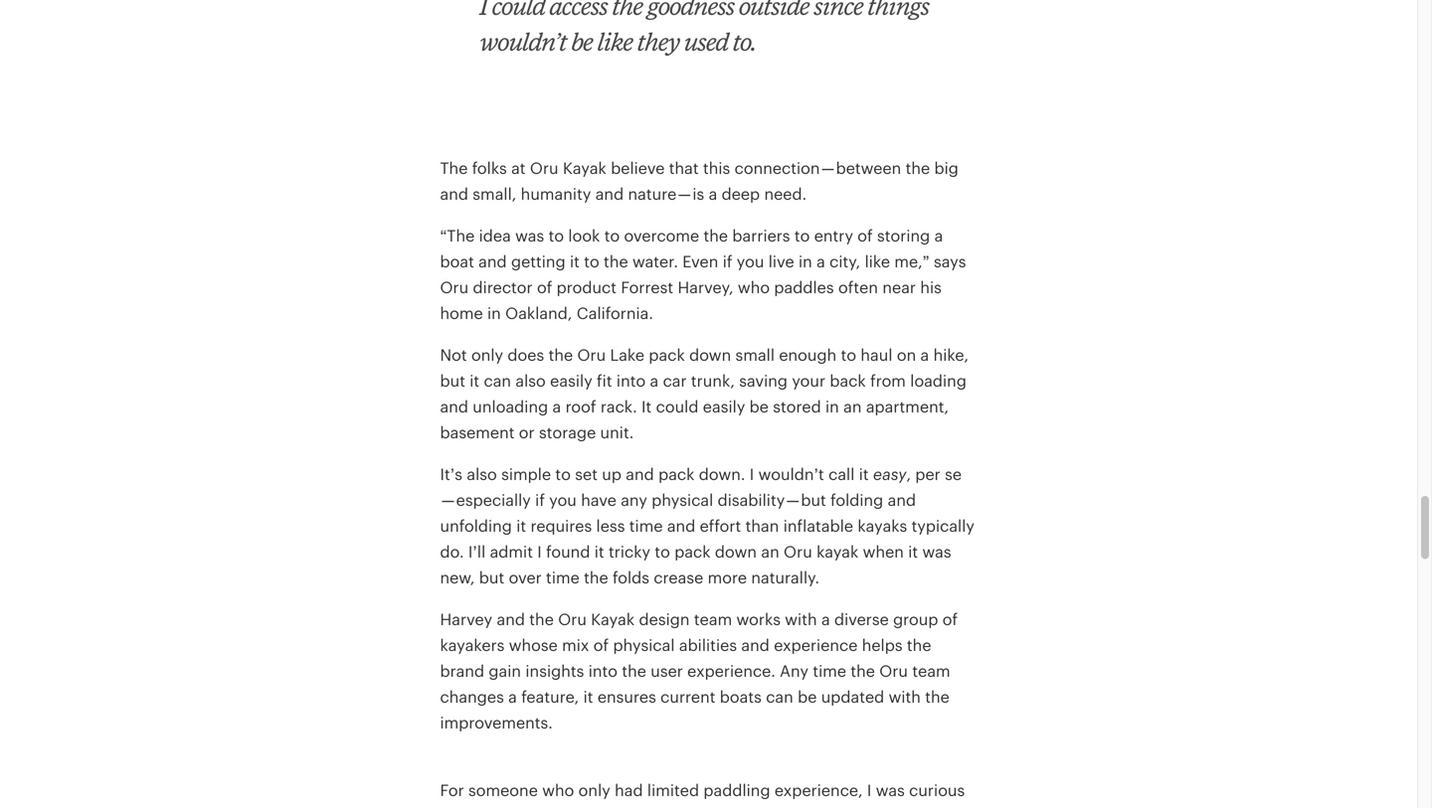 Task type: vqa. For each thing, say whether or not it's contained in the screenshot.
be to the right
yes



Task type: describe. For each thing, give the bounding box(es) containing it.
unit.
[[600, 423, 634, 442]]

into inside harvey and the oru kayak design team works with a diverse group of kayakers whose mix of physical abilities and experience helps the brand gain insights into the user experience. any time the oru team changes a feature, it ensures current boats can be updated with the improvements.
[[589, 662, 618, 681]]

connection—between
[[735, 159, 902, 177]]

down.
[[699, 465, 746, 484]]

and inside "the idea was to look to overcome the barriers to entry of storing a boat and getting it to the water. even if you live in a city, like me," says oru director of product forrest harvey, who paddles often near his home in oakland, california.
[[479, 252, 507, 271]]

idea
[[479, 226, 511, 245]]

kayak
[[817, 543, 859, 561]]

was inside , per se —especially if you have any physical disability—but folding and unfolding it requires less time and effort than inflatable kayaks typically do. i'll admit i found it tricky to pack down an oru kayak when it was new, but over time the folds crease more naturally.
[[923, 543, 952, 561]]

insights
[[526, 662, 584, 681]]

ensures
[[598, 688, 656, 706]]

feature,
[[522, 688, 579, 706]]

saving
[[739, 372, 788, 390]]

be inside 'not only does the oru lake pack down small enough to haul on a hike, but it can also easily fit into a car trunk, saving your back from loading and unloading a roof rack. it could easily be stored in an apartment, basement or storage unit.'
[[750, 398, 769, 416]]

and down works
[[742, 636, 770, 655]]

than
[[746, 517, 779, 535]]

product
[[557, 278, 617, 297]]

is
[[821, 807, 832, 809]]

,
[[907, 465, 911, 484]]

a inside the folks at oru kayak believe that this connection—between the big and small, humanity and nature—is a deep need.
[[709, 185, 718, 203]]

can inside harvey and the oru kayak design team works with a diverse group of kayakers whose mix of physical abilities and experience helps the brand gain insights into the user experience. any time the oru team changes a feature, it ensures current boats can be updated with the improvements.
[[766, 688, 794, 706]]

and up "any"
[[626, 465, 654, 484]]

basement
[[440, 423, 515, 442]]

crease
[[654, 569, 704, 587]]

abilities
[[679, 636, 737, 655]]

director
[[473, 278, 533, 297]]

to right look
[[605, 226, 620, 245]]

"the
[[440, 226, 475, 245]]

user
[[651, 662, 683, 681]]

also inside 'not only does the oru lake pack down small enough to haul on a hike, but it can also easily fit into a car trunk, saving your back from loading and unloading a roof rack. it could easily be stored in an apartment, basement or storage unit.'
[[516, 372, 546, 390]]

or
[[519, 423, 535, 442]]

the folks at oru kayak believe that this connection—between the big and small, humanity and nature—is a deep need.
[[440, 159, 959, 203]]

it
[[642, 398, 652, 416]]

harvey
[[440, 610, 493, 629]]

works
[[737, 610, 781, 629]]

changes
[[440, 688, 504, 706]]

, per se —especially if you have any physical disability—but folding and unfolding it requires less time and effort than inflatable kayaks typically do. i'll admit i found it tricky to pack down an oru kayak when it was new, but over time the folds crease more naturally.
[[440, 465, 975, 587]]

0 horizontal spatial also
[[467, 465, 497, 484]]

roof
[[566, 398, 596, 416]]

group
[[893, 610, 939, 629]]

california.
[[577, 304, 654, 322]]

apartment,
[[866, 398, 949, 416]]

near
[[883, 278, 916, 297]]

and left effort
[[667, 517, 696, 535]]

harvey and the oru kayak design team works with a diverse group of kayakers whose mix of physical abilities and experience helps the brand gain insights into the user experience. any time the oru team changes a feature, it ensures current boats can be updated with the improvements.
[[440, 610, 958, 732]]

folds
[[613, 569, 650, 587]]

to left "set"
[[556, 465, 571, 484]]

to up product
[[584, 252, 600, 271]]

i inside for someone who only had limited paddling experience, i was curious about how the boat would handle. the lake kayak is the smallest o
[[867, 782, 872, 800]]

inflatable
[[784, 517, 854, 535]]

gain
[[489, 662, 521, 681]]

any
[[780, 662, 809, 681]]

boat for and
[[440, 252, 474, 271]]

1 horizontal spatial time
[[630, 517, 663, 535]]

not
[[440, 346, 467, 364]]

had
[[615, 782, 643, 800]]

the inside 'not only does the oru lake pack down small enough to haul on a hike, but it can also easily fit into a car trunk, saving your back from loading and unloading a roof rack. it could easily be stored in an apartment, basement or storage unit.'
[[549, 346, 573, 364]]

unfolding
[[440, 517, 512, 535]]

boat for would
[[553, 807, 587, 809]]

home
[[440, 304, 483, 322]]

kayakers
[[440, 636, 505, 655]]

in inside 'not only does the oru lake pack down small enough to haul on a hike, but it can also easily fit into a car trunk, saving your back from loading and unloading a roof rack. it could easily be stored in an apartment, basement or storage unit.'
[[826, 398, 839, 416]]

kayak inside for someone who only had limited paddling experience, i was curious about how the boat would handle. the lake kayak is the smallest o
[[773, 807, 816, 809]]

folks
[[472, 159, 507, 177]]

1 horizontal spatial with
[[889, 688, 921, 706]]

0 horizontal spatial with
[[785, 610, 817, 629]]

unloading
[[473, 398, 548, 416]]

of up oakland,
[[537, 278, 552, 297]]

storage
[[539, 423, 596, 442]]

handle.
[[642, 807, 698, 809]]

says
[[934, 252, 967, 271]]

diverse
[[835, 610, 889, 629]]

harvey,
[[678, 278, 734, 297]]

be inside harvey and the oru kayak design team works with a diverse group of kayakers whose mix of physical abilities and experience helps the brand gain insights into the user experience. any time the oru team changes a feature, it ensures current boats can be updated with the improvements.
[[798, 688, 817, 706]]

hike,
[[934, 346, 969, 364]]

to left entry
[[795, 226, 810, 245]]

barriers
[[733, 226, 790, 245]]

who inside for someone who only had limited paddling experience, i was curious about how the boat would handle. the lake kayak is the smallest o
[[542, 782, 574, 800]]

who inside "the idea was to look to overcome the barriers to entry of storing a boat and getting it to the water. even if you live in a city, like me," says oru director of product forrest harvey, who paddles often near his home in oakland, california.
[[738, 278, 770, 297]]

it inside 'not only does the oru lake pack down small enough to haul on a hike, but it can also easily fit into a car trunk, saving your back from loading and unloading a roof rack. it could easily be stored in an apartment, basement or storage unit.'
[[470, 372, 480, 390]]

boats
[[720, 688, 762, 706]]

effort
[[700, 517, 741, 535]]

experience.
[[688, 662, 776, 681]]

was inside "the idea was to look to overcome the barriers to entry of storing a boat and getting it to the water. even if you live in a city, like me," says oru director of product forrest harvey, who paddles often near his home in oakland, california.
[[515, 226, 544, 245]]

of right group
[[943, 610, 958, 629]]

a up says
[[935, 226, 943, 245]]

about
[[440, 807, 484, 809]]

1 vertical spatial in
[[488, 304, 501, 322]]

forrest
[[621, 278, 674, 297]]

small,
[[473, 185, 517, 203]]

live
[[769, 252, 795, 271]]

this
[[703, 159, 731, 177]]

your
[[792, 372, 826, 390]]

wouldn't
[[759, 465, 825, 484]]

curious
[[909, 782, 965, 800]]

believe
[[611, 159, 665, 177]]

does
[[508, 346, 544, 364]]

it inside harvey and the oru kayak design team works with a diverse group of kayakers whose mix of physical abilities and experience helps the brand gain insights into the user experience. any time the oru team changes a feature, it ensures current boats can be updated with the improvements.
[[584, 688, 593, 706]]

humanity
[[521, 185, 591, 203]]

car
[[663, 372, 687, 390]]

paddles
[[774, 278, 834, 297]]

storing
[[877, 226, 930, 245]]

any
[[621, 491, 648, 509]]

you inside "the idea was to look to overcome the barriers to entry of storing a boat and getting it to the water. even if you live in a city, like me," says oru director of product forrest harvey, who paddles often near his home in oakland, california.
[[737, 252, 764, 271]]

1 vertical spatial time
[[546, 569, 580, 587]]

kayak for design
[[591, 610, 635, 629]]

and down believe
[[596, 185, 624, 203]]

oru down helps
[[880, 662, 908, 681]]

1 vertical spatial pack
[[659, 465, 695, 484]]

kayak for believe
[[563, 159, 607, 177]]

simple
[[502, 465, 551, 484]]

"the idea was to look to overcome the barriers to entry of storing a boat and getting it to the water. even if you live in a city, like me," says oru director of product forrest harvey, who paddles often near his home in oakland, california.
[[440, 226, 967, 322]]

his
[[921, 278, 942, 297]]

big
[[935, 159, 959, 177]]

a down gain
[[509, 688, 517, 706]]

to inside , per se —especially if you have any physical disability—but folding and unfolding it requires less time and effort than inflatable kayaks typically do. i'll admit i found it tricky to pack down an oru kayak when it was new, but over time the folds crease more naturally.
[[655, 543, 670, 561]]

someone
[[469, 782, 538, 800]]

typically
[[912, 517, 975, 535]]



Task type: locate. For each thing, give the bounding box(es) containing it.
into inside 'not only does the oru lake pack down small enough to haul on a hike, but it can also easily fit into a car trunk, saving your back from loading and unloading a roof rack. it could easily be stored in an apartment, basement or storage unit.'
[[617, 372, 646, 390]]

it down look
[[570, 252, 580, 271]]

was down typically in the bottom right of the page
[[923, 543, 952, 561]]

overcome
[[624, 226, 700, 245]]

but inside , per se —especially if you have any physical disability—but folding and unfolding it requires less time and effort than inflatable kayaks typically do. i'll admit i found it tricky to pack down an oru kayak when it was new, but over time the folds crease more naturally.
[[479, 569, 505, 587]]

the inside , per se —especially if you have any physical disability—but folding and unfolding it requires less time and effort than inflatable kayaks typically do. i'll admit i found it tricky to pack down an oru kayak when it was new, but over time the folds crease more naturally.
[[584, 569, 609, 587]]

to inside 'not only does the oru lake pack down small enough to haul on a hike, but it can also easily fit into a car trunk, saving your back from loading and unloading a roof rack. it could easily be stored in an apartment, basement or storage unit.'
[[841, 346, 857, 364]]

when
[[863, 543, 904, 561]]

lake
[[610, 346, 645, 364], [734, 807, 768, 809]]

and down 'idea'
[[479, 252, 507, 271]]

0 horizontal spatial team
[[694, 610, 732, 629]]

and up basement
[[440, 398, 469, 416]]

kayaks
[[858, 517, 908, 535]]

trunk,
[[691, 372, 735, 390]]

have
[[581, 491, 617, 509]]

with right "updated"
[[889, 688, 921, 706]]

kayak down "experience,"
[[773, 807, 816, 809]]

the left folks
[[440, 159, 468, 177]]

boat inside for someone who only had limited paddling experience, i was curious about how the boat would handle. the lake kayak is the smallest o
[[553, 807, 587, 809]]

0 horizontal spatial time
[[546, 569, 580, 587]]

1 vertical spatial only
[[579, 782, 611, 800]]

if right even
[[723, 252, 733, 271]]

with up experience
[[785, 610, 817, 629]]

1 vertical spatial be
[[798, 688, 817, 706]]

who down live at the right
[[738, 278, 770, 297]]

also down does
[[516, 372, 546, 390]]

fit
[[597, 372, 612, 390]]

pack inside 'not only does the oru lake pack down small enough to haul on a hike, but it can also easily fit into a car trunk, saving your back from loading and unloading a roof rack. it could easily be stored in an apartment, basement or storage unit.'
[[649, 346, 685, 364]]

1 vertical spatial into
[[589, 662, 618, 681]]

oru right at
[[530, 159, 559, 177]]

be
[[750, 398, 769, 416], [798, 688, 817, 706]]

0 horizontal spatial in
[[488, 304, 501, 322]]

2 horizontal spatial i
[[867, 782, 872, 800]]

0 vertical spatial you
[[737, 252, 764, 271]]

can inside 'not only does the oru lake pack down small enough to haul on a hike, but it can also easily fit into a car trunk, saving your back from loading and unloading a roof rack. it could easily be stored in an apartment, basement or storage unit.'
[[484, 372, 511, 390]]

1 vertical spatial easily
[[703, 398, 746, 416]]

can up unloading
[[484, 372, 511, 390]]

found
[[546, 543, 590, 561]]

1 horizontal spatial you
[[737, 252, 764, 271]]

1 vertical spatial but
[[479, 569, 505, 587]]

1 vertical spatial you
[[549, 491, 577, 509]]

1 vertical spatial physical
[[613, 636, 675, 655]]

0 horizontal spatial who
[[542, 782, 574, 800]]

oru up home
[[440, 278, 469, 297]]

1 vertical spatial who
[[542, 782, 574, 800]]

oru inside 'not only does the oru lake pack down small enough to haul on a hike, but it can also easily fit into a car trunk, saving your back from loading and unloading a roof rack. it could easily be stored in an apartment, basement or storage unit.'
[[578, 346, 606, 364]]

1 vertical spatial kayak
[[591, 610, 635, 629]]

0 horizontal spatial only
[[472, 346, 504, 364]]

but inside 'not only does the oru lake pack down small enough to haul on a hike, but it can also easily fit into a car trunk, saving your back from loading and unloading a roof rack. it could easily be stored in an apartment, basement or storage unit.'
[[440, 372, 466, 390]]

i up smallest
[[867, 782, 872, 800]]

0 horizontal spatial was
[[515, 226, 544, 245]]

be down saving on the right of page
[[750, 398, 769, 416]]

would
[[592, 807, 638, 809]]

enough
[[779, 346, 837, 364]]

you up requires
[[549, 491, 577, 509]]

new,
[[440, 569, 475, 587]]

1 horizontal spatial but
[[479, 569, 505, 587]]

0 horizontal spatial i
[[538, 543, 542, 561]]

lake up fit
[[610, 346, 645, 364]]

1 horizontal spatial also
[[516, 372, 546, 390]]

that
[[669, 159, 699, 177]]

0 vertical spatial easily
[[550, 372, 593, 390]]

i right admit
[[538, 543, 542, 561]]

need.
[[765, 185, 807, 203]]

for someone who only had limited paddling experience, i was curious about how the boat would handle. the lake kayak is the smallest o
[[440, 782, 967, 809]]

also up —especially
[[467, 465, 497, 484]]

into up ensures
[[589, 662, 618, 681]]

0 vertical spatial lake
[[610, 346, 645, 364]]

time down experience
[[813, 662, 847, 681]]

team down group
[[913, 662, 951, 681]]

i right down.
[[750, 465, 754, 484]]

down inside 'not only does the oru lake pack down small enough to haul on a hike, but it can also easily fit into a car trunk, saving your back from loading and unloading a roof rack. it could easily be stored in an apartment, basement or storage unit.'
[[690, 346, 731, 364]]

it
[[570, 252, 580, 271], [470, 372, 480, 390], [859, 465, 869, 484], [517, 517, 526, 535], [595, 543, 605, 561], [909, 543, 918, 561], [584, 688, 593, 706]]

0 vertical spatial i
[[750, 465, 754, 484]]

0 vertical spatial the
[[440, 159, 468, 177]]

to
[[549, 226, 564, 245], [605, 226, 620, 245], [795, 226, 810, 245], [584, 252, 600, 271], [841, 346, 857, 364], [556, 465, 571, 484], [655, 543, 670, 561]]

2 horizontal spatial time
[[813, 662, 847, 681]]

oru up naturally.
[[784, 543, 813, 561]]

0 vertical spatial only
[[472, 346, 504, 364]]

0 horizontal spatial if
[[535, 491, 545, 509]]

look
[[568, 226, 600, 245]]

and up whose
[[497, 610, 525, 629]]

if inside , per se —especially if you have any physical disability—but folding and unfolding it requires less time and effort than inflatable kayaks typically do. i'll admit i found it tricky to pack down an oru kayak when it was new, but over time the folds crease more naturally.
[[535, 491, 545, 509]]

set
[[575, 465, 598, 484]]

only inside 'not only does the oru lake pack down small enough to haul on a hike, but it can also easily fit into a car trunk, saving your back from loading and unloading a roof rack. it could easily be stored in an apartment, basement or storage unit.'
[[472, 346, 504, 364]]

0 vertical spatial with
[[785, 610, 817, 629]]

the
[[906, 159, 930, 177], [704, 226, 728, 245], [604, 252, 628, 271], [549, 346, 573, 364], [584, 569, 609, 587], [530, 610, 554, 629], [907, 636, 932, 655], [622, 662, 647, 681], [851, 662, 875, 681], [925, 688, 950, 706], [524, 807, 549, 809], [837, 807, 861, 809]]

the down paddling
[[702, 807, 730, 809]]

nature—is
[[628, 185, 705, 203]]

time down found
[[546, 569, 580, 587]]

oru inside the folks at oru kayak believe that this connection—between the big and small, humanity and nature—is a deep need.
[[530, 159, 559, 177]]

1 horizontal spatial only
[[579, 782, 611, 800]]

time down "any"
[[630, 517, 663, 535]]

only right not
[[472, 346, 504, 364]]

oakland,
[[506, 304, 573, 322]]

0 horizontal spatial boat
[[440, 252, 474, 271]]

do.
[[440, 543, 464, 561]]

oru up fit
[[578, 346, 606, 364]]

experience
[[774, 636, 858, 655]]

2 vertical spatial in
[[826, 398, 839, 416]]

and left small,
[[440, 185, 469, 203]]

haul
[[861, 346, 893, 364]]

at
[[511, 159, 526, 177]]

only up would
[[579, 782, 611, 800]]

it right when
[[909, 543, 918, 561]]

0 vertical spatial but
[[440, 372, 466, 390]]

the inside for someone who only had limited paddling experience, i was curious about how the boat would handle. the lake kayak is the smallest o
[[702, 807, 730, 809]]

1 horizontal spatial an
[[844, 398, 862, 416]]

was up smallest
[[876, 782, 905, 800]]

physical down design
[[613, 636, 675, 655]]

0 horizontal spatial can
[[484, 372, 511, 390]]

easily down trunk,
[[703, 398, 746, 416]]

se
[[945, 465, 962, 484]]

0 vertical spatial can
[[484, 372, 511, 390]]

1 vertical spatial lake
[[734, 807, 768, 809]]

0 horizontal spatial an
[[761, 543, 780, 561]]

team
[[694, 610, 732, 629], [913, 662, 951, 681]]

easily up roof
[[550, 372, 593, 390]]

an inside , per se —especially if you have any physical disability—but folding and unfolding it requires less time and effort than inflatable kayaks typically do. i'll admit i found it tricky to pack down an oru kayak when it was new, but over time the folds crease more naturally.
[[761, 543, 780, 561]]

it right "feature," at the left bottom of page
[[584, 688, 593, 706]]

down
[[690, 346, 731, 364], [715, 543, 757, 561]]

an down back in the top of the page
[[844, 398, 862, 416]]

you down barriers
[[737, 252, 764, 271]]

but down not
[[440, 372, 466, 390]]

lake inside for someone who only had limited paddling experience, i was curious about how the boat would handle. the lake kayak is the smallest o
[[734, 807, 768, 809]]

a left car
[[650, 372, 659, 390]]

0 vertical spatial team
[[694, 610, 732, 629]]

0 vertical spatial physical
[[652, 491, 714, 509]]

2 vertical spatial was
[[876, 782, 905, 800]]

to up crease
[[655, 543, 670, 561]]

pack up crease
[[675, 543, 711, 561]]

physical down it's also simple to set up and pack down. i wouldn't call it easy in the bottom of the page
[[652, 491, 714, 509]]

to left look
[[549, 226, 564, 245]]

2 vertical spatial kayak
[[773, 807, 816, 809]]

boat left would
[[553, 807, 587, 809]]

1 horizontal spatial was
[[876, 782, 905, 800]]

1 vertical spatial the
[[702, 807, 730, 809]]

1 horizontal spatial in
[[799, 252, 813, 271]]

boat down "the on the top of the page
[[440, 252, 474, 271]]

if
[[723, 252, 733, 271], [535, 491, 545, 509]]

mix
[[562, 636, 589, 655]]

1 vertical spatial if
[[535, 491, 545, 509]]

0 vertical spatial also
[[516, 372, 546, 390]]

deep
[[722, 185, 760, 203]]

in down back in the top of the page
[[826, 398, 839, 416]]

2 vertical spatial time
[[813, 662, 847, 681]]

was inside for someone who only had limited paddling experience, i was curious about how the boat would handle. the lake kayak is the smallest o
[[876, 782, 905, 800]]

down up the more
[[715, 543, 757, 561]]

i inside , per se —especially if you have any physical disability—but folding and unfolding it requires less time and effort than inflatable kayaks typically do. i'll admit i found it tricky to pack down an oru kayak when it was new, but over time the folds crease more naturally.
[[538, 543, 542, 561]]

oru inside , per se —especially if you have any physical disability—but folding and unfolding it requires less time and effort than inflatable kayaks typically do. i'll admit i found it tricky to pack down an oru kayak when it was new, but over time the folds crease more naturally.
[[784, 543, 813, 561]]

it up unloading
[[470, 372, 480, 390]]

brand
[[440, 662, 485, 681]]

was up the "getting"
[[515, 226, 544, 245]]

down up trunk,
[[690, 346, 731, 364]]

0 horizontal spatial the
[[440, 159, 468, 177]]

a left roof
[[553, 398, 561, 416]]

1 vertical spatial team
[[913, 662, 951, 681]]

loading
[[911, 372, 967, 390]]

rack.
[[601, 398, 637, 416]]

0 horizontal spatial but
[[440, 372, 466, 390]]

into right fit
[[617, 372, 646, 390]]

whose
[[509, 636, 558, 655]]

0 vertical spatial was
[[515, 226, 544, 245]]

1 vertical spatial boat
[[553, 807, 587, 809]]

1 horizontal spatial lake
[[734, 807, 768, 809]]

who
[[738, 278, 770, 297], [542, 782, 574, 800]]

boat inside "the idea was to look to overcome the barriers to entry of storing a boat and getting it to the water. even if you live in a city, like me," says oru director of product forrest harvey, who paddles often near his home in oakland, california.
[[440, 252, 474, 271]]

1 vertical spatial also
[[467, 465, 497, 484]]

pack left down.
[[659, 465, 695, 484]]

down inside , per se —especially if you have any physical disability—but folding and unfolding it requires less time and effort than inflatable kayaks typically do. i'll admit i found it tricky to pack down an oru kayak when it was new, but over time the folds crease more naturally.
[[715, 543, 757, 561]]

team up abilities
[[694, 610, 732, 629]]

kayak inside harvey and the oru kayak design team works with a diverse group of kayakers whose mix of physical abilities and experience helps the brand gain insights into the user experience. any time the oru team changes a feature, it ensures current boats can be updated with the improvements.
[[591, 610, 635, 629]]

it right the call on the right of the page
[[859, 465, 869, 484]]

you inside , per se —especially if you have any physical disability—but folding and unfolding it requires less time and effort than inflatable kayaks typically do. i'll admit i found it tricky to pack down an oru kayak when it was new, but over time the folds crease more naturally.
[[549, 491, 577, 509]]

0 vertical spatial in
[[799, 252, 813, 271]]

0 vertical spatial be
[[750, 398, 769, 416]]

0 vertical spatial if
[[723, 252, 733, 271]]

0 horizontal spatial easily
[[550, 372, 593, 390]]

kayak down folds
[[591, 610, 635, 629]]

only inside for someone who only had limited paddling experience, i was curious about how the boat would handle. the lake kayak is the smallest o
[[579, 782, 611, 800]]

kayak inside the folks at oru kayak believe that this connection—between the big and small, humanity and nature—is a deep need.
[[563, 159, 607, 177]]

a down this
[[709, 185, 718, 203]]

2 horizontal spatial was
[[923, 543, 952, 561]]

design
[[639, 610, 690, 629]]

time
[[630, 517, 663, 535], [546, 569, 580, 587], [813, 662, 847, 681]]

2 vertical spatial i
[[867, 782, 872, 800]]

1 horizontal spatial if
[[723, 252, 733, 271]]

to up back in the top of the page
[[841, 346, 857, 364]]

on
[[897, 346, 917, 364]]

—especially
[[440, 491, 531, 509]]

1 vertical spatial with
[[889, 688, 921, 706]]

naturally.
[[751, 569, 820, 587]]

1 horizontal spatial can
[[766, 688, 794, 706]]

folding
[[831, 491, 884, 509]]

1 vertical spatial can
[[766, 688, 794, 706]]

1 vertical spatial down
[[715, 543, 757, 561]]

for
[[440, 782, 464, 800]]

improvements.
[[440, 714, 553, 732]]

lake down paddling
[[734, 807, 768, 809]]

it up admit
[[517, 517, 526, 535]]

if down simple
[[535, 491, 545, 509]]

back
[[830, 372, 866, 390]]

in down 'director'
[[488, 304, 501, 322]]

1 horizontal spatial the
[[702, 807, 730, 809]]

kayak up humanity
[[563, 159, 607, 177]]

0 vertical spatial pack
[[649, 346, 685, 364]]

1 vertical spatial an
[[761, 543, 780, 561]]

be down any
[[798, 688, 817, 706]]

can down any
[[766, 688, 794, 706]]

an down the than
[[761, 543, 780, 561]]

the inside the folks at oru kayak believe that this connection—between the big and small, humanity and nature—is a deep need.
[[440, 159, 468, 177]]

1 horizontal spatial team
[[913, 662, 951, 681]]

a right on at right
[[921, 346, 929, 364]]

physical inside harvey and the oru kayak design team works with a diverse group of kayakers whose mix of physical abilities and experience helps the brand gain insights into the user experience. any time the oru team changes a feature, it ensures current boats can be updated with the improvements.
[[613, 636, 675, 655]]

more
[[708, 569, 747, 587]]

time inside harvey and the oru kayak design team works with a diverse group of kayakers whose mix of physical abilities and experience helps the brand gain insights into the user experience. any time the oru team changes a feature, it ensures current boats can be updated with the improvements.
[[813, 662, 847, 681]]

lake inside 'not only does the oru lake pack down small enough to haul on a hike, but it can also easily fit into a car trunk, saving your back from loading and unloading a roof rack. it could easily be stored in an apartment, basement or storage unit.'
[[610, 346, 645, 364]]

0 vertical spatial who
[[738, 278, 770, 297]]

oru inside "the idea was to look to overcome the barriers to entry of storing a boat and getting it to the water. even if you live in a city, like me," says oru director of product forrest harvey, who paddles often near his home in oakland, california.
[[440, 278, 469, 297]]

but down i'll
[[479, 569, 505, 587]]

often
[[839, 278, 878, 297]]

it down less
[[595, 543, 605, 561]]

2 vertical spatial pack
[[675, 543, 711, 561]]

2 horizontal spatial in
[[826, 398, 839, 416]]

tricky
[[609, 543, 651, 561]]

1 vertical spatial i
[[538, 543, 542, 561]]

0 vertical spatial an
[[844, 398, 862, 416]]

1 horizontal spatial easily
[[703, 398, 746, 416]]

can
[[484, 372, 511, 390], [766, 688, 794, 706]]

even
[[683, 252, 719, 271]]

pack inside , per se —especially if you have any physical disability—but folding and unfolding it requires less time and effort than inflatable kayaks typically do. i'll admit i found it tricky to pack down an oru kayak when it was new, but over time the folds crease more naturally.
[[675, 543, 711, 561]]

0 vertical spatial into
[[617, 372, 646, 390]]

1 horizontal spatial boat
[[553, 807, 587, 809]]

if inside "the idea was to look to overcome the barriers to entry of storing a boat and getting it to the water. even if you live in a city, like me," says oru director of product forrest harvey, who paddles often near his home in oakland, california.
[[723, 252, 733, 271]]

physical inside , per se —especially if you have any physical disability—but folding and unfolding it requires less time and effort than inflatable kayaks typically do. i'll admit i found it tricky to pack down an oru kayak when it was new, but over time the folds crease more naturally.
[[652, 491, 714, 509]]

and down ,
[[888, 491, 916, 509]]

oru up the mix
[[558, 610, 587, 629]]

helps
[[862, 636, 903, 655]]

physical
[[652, 491, 714, 509], [613, 636, 675, 655]]

a up experience
[[822, 610, 830, 629]]

and inside 'not only does the oru lake pack down small enough to haul on a hike, but it can also easily fit into a car trunk, saving your back from loading and unloading a roof rack. it could easily be stored in an apartment, basement or storage unit.'
[[440, 398, 469, 416]]

pack up car
[[649, 346, 685, 364]]

1 horizontal spatial who
[[738, 278, 770, 297]]

0 vertical spatial kayak
[[563, 159, 607, 177]]

a left city, at right top
[[817, 252, 826, 271]]

of up like
[[858, 226, 873, 245]]

0 vertical spatial boat
[[440, 252, 474, 271]]

easy
[[873, 465, 907, 484]]

also
[[516, 372, 546, 390], [467, 465, 497, 484]]

1 horizontal spatial be
[[798, 688, 817, 706]]

in right live at the right
[[799, 252, 813, 271]]

over
[[509, 569, 542, 587]]

of right the mix
[[594, 636, 609, 655]]

0 horizontal spatial you
[[549, 491, 577, 509]]

0 horizontal spatial be
[[750, 398, 769, 416]]

1 vertical spatial was
[[923, 543, 952, 561]]

it inside "the idea was to look to overcome the barriers to entry of storing a boat and getting it to the water. even if you live in a city, like me," says oru director of product forrest harvey, who paddles often near his home in oakland, california.
[[570, 252, 580, 271]]

0 horizontal spatial lake
[[610, 346, 645, 364]]

0 vertical spatial down
[[690, 346, 731, 364]]

the inside the folks at oru kayak believe that this connection—between the big and small, humanity and nature—is a deep need.
[[906, 159, 930, 177]]

like
[[865, 252, 891, 271]]

i'll
[[468, 543, 486, 561]]

who right 'someone' at the bottom
[[542, 782, 574, 800]]

1 horizontal spatial i
[[750, 465, 754, 484]]

but
[[440, 372, 466, 390], [479, 569, 505, 587]]

0 vertical spatial time
[[630, 517, 663, 535]]

oru
[[530, 159, 559, 177], [440, 278, 469, 297], [578, 346, 606, 364], [784, 543, 813, 561], [558, 610, 587, 629], [880, 662, 908, 681]]

an inside 'not only does the oru lake pack down small enough to haul on a hike, but it can also easily fit into a car trunk, saving your back from loading and unloading a roof rack. it could easily be stored in an apartment, basement or storage unit.'
[[844, 398, 862, 416]]

paddling
[[704, 782, 771, 800]]

could
[[656, 398, 699, 416]]

getting
[[511, 252, 566, 271]]



